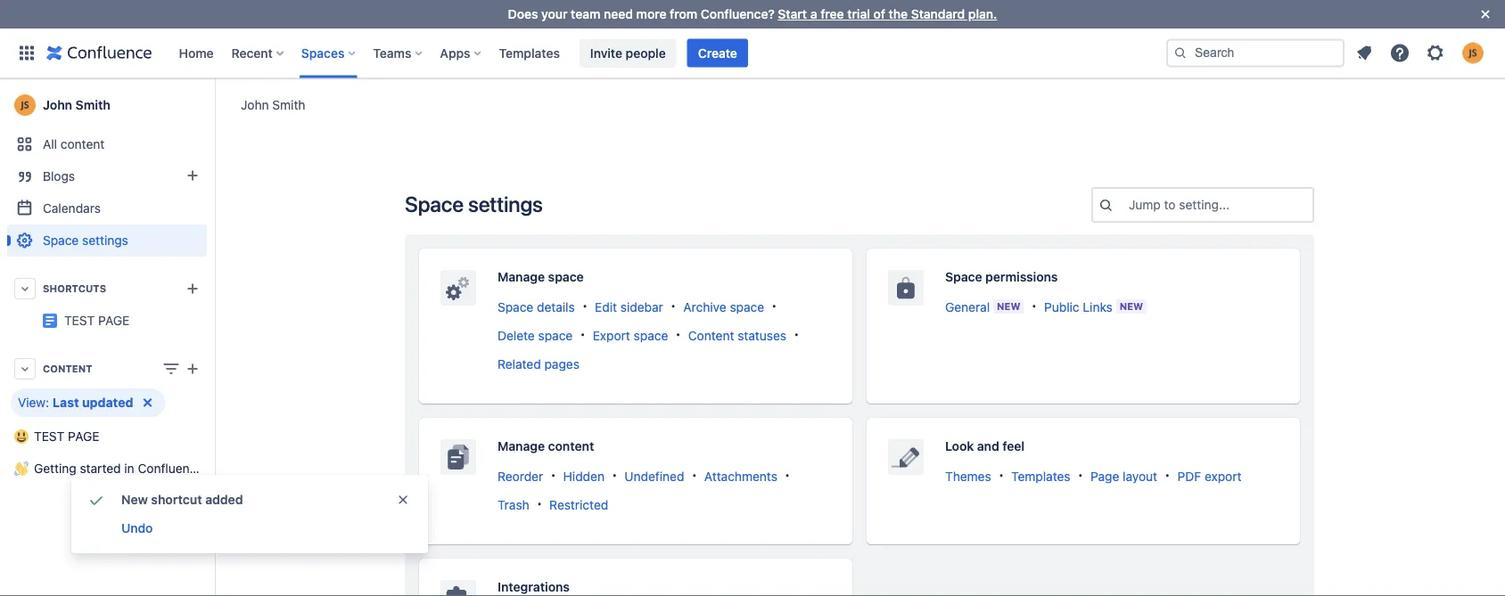 Task type: describe. For each thing, give the bounding box(es) containing it.
archive space
[[683, 299, 764, 314]]

setting...
[[1179, 198, 1230, 212]]

notification icon image
[[1354, 42, 1375, 64]]

restricted
[[549, 497, 608, 512]]

start
[[778, 7, 807, 21]]

trial
[[847, 7, 870, 21]]

calendars
[[43, 201, 101, 216]]

getting started in confluence
[[34, 461, 204, 476]]

edit
[[595, 299, 617, 314]]

edit sidebar link
[[595, 299, 663, 314]]

apps
[[440, 45, 470, 60]]

test for 'test page' link over change view image
[[207, 306, 238, 321]]

related pages link
[[498, 357, 580, 371]]

restricted link
[[549, 497, 608, 512]]

new
[[1120, 301, 1143, 313]]

1 john from the left
[[241, 97, 269, 112]]

plan.
[[968, 7, 997, 21]]

new shortcut added
[[121, 493, 243, 507]]

delete
[[498, 328, 535, 343]]

layout
[[1123, 469, 1158, 484]]

smith inside space element
[[76, 98, 110, 112]]

space for delete space
[[538, 328, 573, 343]]

related
[[498, 357, 541, 371]]

undefined link
[[625, 469, 684, 484]]

last
[[53, 395, 79, 410]]

global element
[[11, 28, 1163, 78]]

people
[[626, 45, 666, 60]]

shortcuts button
[[7, 273, 207, 305]]

added
[[205, 493, 243, 507]]

content for content statuses
[[688, 328, 734, 343]]

a
[[810, 7, 817, 21]]

reorder
[[498, 469, 543, 484]]

0 vertical spatial settings
[[468, 192, 543, 217]]

dismiss image
[[396, 493, 410, 507]]

0 horizontal spatial new
[[121, 493, 148, 507]]

close image
[[1475, 4, 1496, 25]]

getting
[[34, 461, 76, 476]]

test for 'test page' link under shortcuts dropdown button
[[64, 313, 95, 328]]

related pages
[[498, 357, 580, 371]]

does
[[508, 7, 538, 21]]

teams button
[[368, 39, 429, 67]]

recent
[[231, 45, 273, 60]]

themes
[[945, 469, 991, 484]]

apps button
[[435, 39, 488, 67]]

settings icon image
[[1425, 42, 1446, 64]]

shortcut
[[151, 493, 202, 507]]

need
[[604, 7, 633, 21]]

content statuses
[[688, 328, 786, 343]]

page layout
[[1091, 469, 1158, 484]]

john smith inside space element
[[43, 98, 110, 112]]

content statuses link
[[688, 328, 786, 343]]

getting started in confluence link
[[7, 453, 207, 485]]

feel
[[1003, 439, 1025, 454]]

to
[[1164, 198, 1176, 212]]

delete space link
[[498, 328, 573, 343]]

the
[[889, 7, 908, 21]]

invite
[[590, 45, 622, 60]]

your
[[541, 7, 568, 21]]

calendars link
[[7, 193, 207, 225]]

spaces
[[301, 45, 345, 60]]

general new
[[945, 299, 1021, 314]]

view: last updated
[[18, 395, 133, 410]]

:wave: image
[[14, 462, 29, 476]]

look and feel
[[945, 439, 1025, 454]]

and
[[977, 439, 999, 454]]

pdf
[[1178, 469, 1201, 484]]

public
[[1044, 299, 1080, 314]]

undo button
[[119, 518, 155, 539]]

appswitcher icon image
[[16, 42, 37, 64]]

public links link
[[1044, 299, 1113, 314]]

pdf export
[[1178, 469, 1242, 484]]

1 horizontal spatial templates link
[[1011, 469, 1071, 484]]

home link
[[173, 39, 219, 67]]

space for manage space
[[548, 270, 584, 284]]

0 vertical spatial space settings
[[405, 192, 543, 217]]

page layout link
[[1091, 469, 1158, 484]]

themes link
[[945, 469, 991, 484]]

templates for templates link to the right
[[1011, 469, 1071, 484]]

integrations
[[498, 580, 570, 595]]

trash link
[[498, 497, 529, 512]]

spaces button
[[296, 39, 362, 67]]

of
[[873, 7, 885, 21]]

team
[[571, 7, 601, 21]]

1 horizontal spatial john smith link
[[241, 96, 305, 114]]

create link
[[687, 39, 748, 67]]

hidden link
[[563, 469, 605, 484]]

settings inside space element
[[82, 233, 128, 248]]

shortcuts
[[43, 283, 106, 295]]

Search field
[[1166, 39, 1345, 67]]

confluence?
[[701, 7, 775, 21]]

content for content
[[43, 363, 92, 375]]

delete space
[[498, 328, 573, 343]]

banner containing home
[[0, 28, 1505, 78]]

space settings link
[[7, 225, 207, 257]]

test page link up started
[[7, 421, 207, 453]]

recent button
[[226, 39, 291, 67]]

free
[[821, 7, 844, 21]]

look
[[945, 439, 974, 454]]

all content
[[43, 137, 105, 152]]

confluence
[[138, 461, 204, 476]]

content for all content
[[61, 137, 105, 152]]

collapse sidebar image
[[194, 87, 234, 123]]



Task type: locate. For each thing, give the bounding box(es) containing it.
banner
[[0, 28, 1505, 78]]

space for export space
[[634, 328, 668, 343]]

space details link
[[498, 299, 575, 314]]

1 horizontal spatial content
[[688, 328, 734, 343]]

templates
[[499, 45, 560, 60], [1011, 469, 1071, 484]]

content up last
[[43, 363, 92, 375]]

test page
[[207, 306, 273, 321], [64, 313, 130, 328], [34, 429, 100, 444]]

0 horizontal spatial content
[[61, 137, 105, 152]]

0 vertical spatial new
[[997, 301, 1021, 313]]

1 horizontal spatial john
[[241, 97, 269, 112]]

invite people button
[[580, 39, 677, 67]]

invite people
[[590, 45, 666, 60]]

0 vertical spatial content
[[688, 328, 734, 343]]

edit sidebar
[[595, 299, 663, 314]]

links
[[1083, 299, 1113, 314]]

change view image
[[161, 358, 182, 380]]

2 smith from the left
[[76, 98, 110, 112]]

export space link
[[593, 328, 668, 343]]

add shortcut image
[[182, 278, 203, 300]]

page
[[1091, 469, 1119, 484]]

jump to setting...
[[1129, 198, 1230, 212]]

start a free trial of the standard plan. link
[[778, 7, 997, 21]]

manage up reorder link
[[498, 439, 545, 454]]

hidden
[[563, 469, 605, 484]]

content right all
[[61, 137, 105, 152]]

manage up space details
[[498, 270, 545, 284]]

0 vertical spatial content
[[61, 137, 105, 152]]

john right 'collapse sidebar' image
[[241, 97, 269, 112]]

create a page image
[[182, 358, 203, 380]]

content up 'hidden' link
[[548, 439, 594, 454]]

content inside content dropdown button
[[43, 363, 92, 375]]

john smith link up all content link
[[7, 87, 207, 123]]

page for 'test page' link over change view image
[[241, 306, 273, 321]]

space for archive space
[[730, 299, 764, 314]]

public links new
[[1044, 299, 1143, 314]]

statuses
[[738, 328, 786, 343]]

space element
[[0, 78, 273, 597]]

manage for manage space
[[498, 270, 545, 284]]

trash
[[498, 497, 529, 512]]

content
[[61, 137, 105, 152], [548, 439, 594, 454]]

archive space link
[[683, 299, 764, 314]]

1 horizontal spatial new
[[997, 301, 1021, 313]]

attachments link
[[704, 469, 777, 484]]

:wave: image
[[14, 462, 29, 476]]

Search settings text field
[[1129, 196, 1132, 214]]

undefined
[[625, 469, 684, 484]]

page for 'test page' link under shortcuts dropdown button
[[98, 313, 130, 328]]

space up details
[[548, 270, 584, 284]]

smith up all content link
[[76, 98, 110, 112]]

confluence image
[[46, 42, 152, 64], [46, 42, 152, 64]]

1 vertical spatial templates
[[1011, 469, 1071, 484]]

john smith
[[241, 97, 305, 112], [43, 98, 110, 112]]

1 horizontal spatial john smith
[[241, 97, 305, 112]]

templates down the 'does'
[[499, 45, 560, 60]]

john up all
[[43, 98, 72, 112]]

templates link down the 'does'
[[494, 39, 565, 67]]

manage for manage content
[[498, 439, 545, 454]]

0 horizontal spatial templates
[[499, 45, 560, 60]]

success image
[[86, 490, 107, 511]]

john smith link down the recent popup button on the left of page
[[241, 96, 305, 114]]

0 horizontal spatial content
[[43, 363, 92, 375]]

settings up manage space
[[468, 192, 543, 217]]

view:
[[18, 395, 49, 410]]

from
[[670, 7, 698, 21]]

new inside general new
[[997, 301, 1021, 313]]

export
[[593, 328, 630, 343]]

john inside space element
[[43, 98, 72, 112]]

1 vertical spatial content
[[43, 363, 92, 375]]

pdf export link
[[1178, 469, 1242, 484]]

1 vertical spatial settings
[[82, 233, 128, 248]]

0 horizontal spatial space settings
[[43, 233, 128, 248]]

0 horizontal spatial settings
[[82, 233, 128, 248]]

your profile and preferences image
[[1462, 42, 1484, 64]]

1 smith from the left
[[272, 97, 305, 112]]

sidebar
[[621, 299, 663, 314]]

attachments
[[704, 469, 777, 484]]

manage content
[[498, 439, 594, 454]]

templates down feel
[[1011, 469, 1071, 484]]

content down archive
[[688, 328, 734, 343]]

settings down calendars link
[[82, 233, 128, 248]]

blogs link
[[7, 161, 207, 193]]

john
[[241, 97, 269, 112], [43, 98, 72, 112]]

0 vertical spatial manage
[[498, 270, 545, 284]]

0 horizontal spatial smith
[[76, 98, 110, 112]]

1 vertical spatial content
[[548, 439, 594, 454]]

0 vertical spatial templates
[[499, 45, 560, 60]]

templates link down feel
[[1011, 469, 1071, 484]]

search image
[[1174, 46, 1188, 60]]

test page link up change view image
[[7, 305, 273, 337]]

templates inside global element
[[499, 45, 560, 60]]

clear view image
[[137, 392, 158, 414]]

1 john smith from the left
[[241, 97, 305, 112]]

export space
[[593, 328, 668, 343]]

content
[[688, 328, 734, 343], [43, 363, 92, 375]]

create a blog image
[[182, 165, 203, 186]]

standard
[[911, 7, 965, 21]]

1 vertical spatial space settings
[[43, 233, 128, 248]]

0 horizontal spatial templates link
[[494, 39, 565, 67]]

does your team need more from confluence? start a free trial of the standard plan.
[[508, 7, 997, 21]]

smith down the recent popup button on the left of page
[[272, 97, 305, 112]]

1 horizontal spatial smith
[[272, 97, 305, 112]]

john smith link
[[7, 87, 207, 123], [241, 96, 305, 114]]

started
[[80, 461, 121, 476]]

all content link
[[7, 128, 207, 161]]

reorder link
[[498, 469, 543, 484]]

manage space
[[498, 270, 584, 284]]

john smith down the recent popup button on the left of page
[[241, 97, 305, 112]]

2 manage from the top
[[498, 439, 545, 454]]

smith
[[272, 97, 305, 112], [76, 98, 110, 112]]

test page image
[[43, 314, 57, 328]]

2 john smith from the left
[[43, 98, 110, 112]]

1 vertical spatial new
[[121, 493, 148, 507]]

templates link inside global element
[[494, 39, 565, 67]]

space up 'content statuses' link
[[730, 299, 764, 314]]

help icon image
[[1389, 42, 1411, 64]]

1 vertical spatial manage
[[498, 439, 545, 454]]

general link
[[945, 299, 990, 314]]

space down sidebar
[[634, 328, 668, 343]]

1 horizontal spatial settings
[[468, 192, 543, 217]]

create
[[698, 45, 737, 60]]

all
[[43, 137, 57, 152]]

blogs
[[43, 169, 75, 184]]

pages
[[544, 357, 580, 371]]

space down details
[[538, 328, 573, 343]]

undo
[[121, 521, 153, 536]]

new up undo
[[121, 493, 148, 507]]

0 vertical spatial templates link
[[494, 39, 565, 67]]

0 horizontal spatial john
[[43, 98, 72, 112]]

0 horizontal spatial john smith
[[43, 98, 110, 112]]

1 vertical spatial templates link
[[1011, 469, 1071, 484]]

templates for templates link in global element
[[499, 45, 560, 60]]

space settings
[[405, 192, 543, 217], [43, 233, 128, 248]]

archive
[[683, 299, 726, 314]]

space permissions
[[945, 270, 1058, 284]]

space settings inside space element
[[43, 233, 128, 248]]

john smith up all content
[[43, 98, 110, 112]]

new down space permissions
[[997, 301, 1021, 313]]

jump
[[1129, 198, 1161, 212]]

1 horizontal spatial templates
[[1011, 469, 1071, 484]]

details
[[537, 299, 575, 314]]

permissions
[[985, 270, 1058, 284]]

home
[[179, 45, 214, 60]]

page
[[241, 306, 273, 321], [98, 313, 130, 328], [68, 429, 100, 444]]

content button
[[7, 353, 207, 385]]

content inside space element
[[61, 137, 105, 152]]

1 horizontal spatial content
[[548, 439, 594, 454]]

updated
[[82, 395, 133, 410]]

1 horizontal spatial space settings
[[405, 192, 543, 217]]

test page link down shortcuts dropdown button
[[64, 313, 130, 328]]

settings
[[468, 192, 543, 217], [82, 233, 128, 248]]

content for manage content
[[548, 439, 594, 454]]

0 horizontal spatial john smith link
[[7, 87, 207, 123]]

1 manage from the top
[[498, 270, 545, 284]]

2 john from the left
[[43, 98, 72, 112]]

:smiley: image
[[14, 430, 29, 444], [14, 430, 29, 444]]



Task type: vqa. For each thing, say whether or not it's contained in the screenshot.
Easily
no



